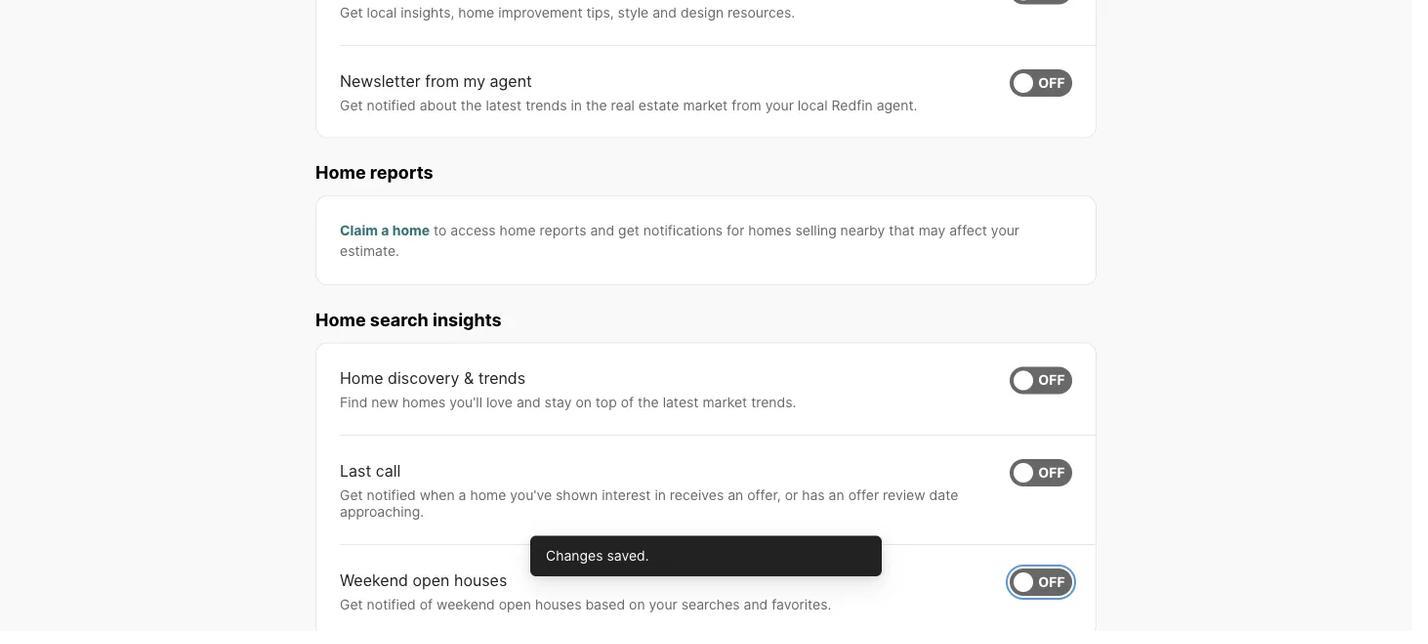 Task type: vqa. For each thing, say whether or not it's contained in the screenshot.
topmost a
yes



Task type: describe. For each thing, give the bounding box(es) containing it.
changes saved.
[[546, 548, 649, 564]]

of inside home discovery & trends find new homes you'll love and stay on top of the latest market trends.
[[621, 394, 634, 411]]

notifications
[[644, 222, 723, 238]]

agent.
[[877, 96, 918, 113]]

latest inside home discovery & trends find new homes you'll love and stay on top of the latest market trends.
[[663, 394, 699, 411]]

resources.
[[728, 4, 795, 21]]

1 an from the left
[[728, 486, 744, 503]]

get inside last call get notified when a home you've shown interest in receives an offer, or has an offer review date approaching.
[[340, 486, 363, 503]]

2 an from the left
[[829, 486, 845, 503]]

0 vertical spatial from
[[425, 71, 459, 90]]

weekend
[[340, 570, 408, 589]]

newsletter from my agent get notified about the latest trends in the real estate market from your local redfin agent.
[[340, 71, 918, 113]]

last
[[340, 461, 371, 480]]

favorites.
[[772, 596, 832, 612]]

for
[[727, 222, 745, 238]]

get inside weekend open houses get notified of weekend open houses based on your searches and favorites.
[[340, 596, 363, 612]]

latest inside newsletter from my agent get notified about the latest trends in the real estate market from your local redfin agent.
[[486, 96, 522, 113]]

searches
[[682, 596, 740, 612]]

0 horizontal spatial houses
[[454, 570, 507, 589]]

estimate.
[[340, 242, 400, 259]]

approaching.
[[340, 503, 424, 520]]

and inside to access home reports and get notifications for homes selling nearby that may affect your estimate.
[[590, 222, 615, 238]]

you've
[[510, 486, 552, 503]]

weekend
[[437, 596, 495, 612]]

the inside home discovery & trends find new homes you'll love and stay on top of the latest market trends.
[[638, 394, 659, 411]]

home search insights
[[316, 308, 502, 330]]

0 horizontal spatial local
[[367, 4, 397, 21]]

a inside last call get notified when a home you've shown interest in receives an offer, or has an offer review date approaching.
[[459, 486, 467, 503]]

search
[[370, 308, 429, 330]]

local inside newsletter from my agent get notified about the latest trends in the real estate market from your local redfin agent.
[[798, 96, 828, 113]]

discovery
[[388, 369, 460, 388]]

love
[[486, 394, 513, 411]]

on inside weekend open houses get notified of weekend open houses based on your searches and favorites.
[[629, 596, 645, 612]]

call
[[376, 461, 401, 480]]

0 horizontal spatial open
[[413, 570, 450, 589]]

about
[[420, 96, 457, 113]]

home for home search insights
[[316, 308, 366, 330]]

estate
[[639, 96, 679, 113]]

and inside home discovery & trends find new homes you'll love and stay on top of the latest market trends.
[[517, 394, 541, 411]]

1 vertical spatial from
[[732, 96, 762, 113]]

reports inside to access home reports and get notifications for homes selling nearby that may affect your estimate.
[[540, 222, 587, 238]]

your inside newsletter from my agent get notified about the latest trends in the real estate market from your local redfin agent.
[[766, 96, 794, 113]]

offer,
[[748, 486, 781, 503]]

top
[[596, 394, 617, 411]]

claim a home
[[340, 222, 430, 238]]

off for newsletter from my agent
[[1039, 74, 1065, 91]]

home for home reports
[[316, 161, 366, 183]]

0 horizontal spatial the
[[461, 96, 482, 113]]

redfin
[[832, 96, 873, 113]]

get
[[619, 222, 640, 238]]

insights,
[[401, 4, 455, 21]]

shown
[[556, 486, 598, 503]]

off for last call
[[1039, 464, 1065, 481]]

my
[[464, 71, 486, 90]]

that
[[889, 222, 915, 238]]

&
[[464, 369, 474, 388]]

last call get notified when a home you've shown interest in receives an offer, or has an offer review date approaching.
[[340, 461, 959, 520]]

home reports
[[316, 161, 433, 183]]

you'll
[[450, 394, 483, 411]]

interest
[[602, 486, 651, 503]]

home discovery & trends find new homes you'll love and stay on top of the latest market trends.
[[340, 369, 797, 411]]

0 vertical spatial reports
[[370, 161, 433, 183]]



Task type: locate. For each thing, give the bounding box(es) containing it.
1 vertical spatial on
[[629, 596, 645, 612]]

trends down agent
[[526, 96, 567, 113]]

may
[[919, 222, 946, 238]]

1 horizontal spatial open
[[499, 596, 531, 612]]

latest right "top"
[[663, 394, 699, 411]]

agent
[[490, 71, 532, 90]]

0 horizontal spatial on
[[576, 394, 592, 411]]

offer
[[849, 486, 879, 503]]

review
[[883, 486, 926, 503]]

0 horizontal spatial from
[[425, 71, 459, 90]]

date
[[930, 486, 959, 503]]

and
[[653, 4, 677, 21], [590, 222, 615, 238], [517, 394, 541, 411], [744, 596, 768, 612]]

1 vertical spatial your
[[991, 222, 1020, 238]]

3 off from the top
[[1039, 464, 1065, 481]]

0 vertical spatial in
[[571, 96, 582, 113]]

1 vertical spatial market
[[703, 394, 748, 411]]

claim
[[340, 222, 378, 238]]

latest down agent
[[486, 96, 522, 113]]

home left search
[[316, 308, 366, 330]]

in for agent
[[571, 96, 582, 113]]

1 horizontal spatial an
[[829, 486, 845, 503]]

or
[[785, 486, 798, 503]]

houses left the based
[[535, 596, 582, 612]]

in left real
[[571, 96, 582, 113]]

in inside last call get notified when a home you've shown interest in receives an offer, or has an offer review date approaching.
[[655, 486, 666, 503]]

home up find
[[340, 369, 384, 388]]

reports
[[370, 161, 433, 183], [540, 222, 587, 238]]

the right "top"
[[638, 394, 659, 411]]

2 horizontal spatial the
[[638, 394, 659, 411]]

home
[[316, 161, 366, 183], [316, 308, 366, 330], [340, 369, 384, 388]]

get up newsletter
[[340, 4, 363, 21]]

home right access
[[500, 222, 536, 238]]

homes inside to access home reports and get notifications for homes selling nearby that may affect your estimate.
[[749, 222, 792, 238]]

1 get from the top
[[340, 4, 363, 21]]

reports up claim a home link
[[370, 161, 433, 183]]

0 vertical spatial on
[[576, 394, 592, 411]]

home inside home discovery & trends find new homes you'll love and stay on top of the latest market trends.
[[340, 369, 384, 388]]

2 get from the top
[[340, 96, 363, 113]]

market inside home discovery & trends find new homes you'll love and stay on top of the latest market trends.
[[703, 394, 748, 411]]

design
[[681, 4, 724, 21]]

1 vertical spatial reports
[[540, 222, 587, 238]]

to access home reports and get notifications for homes selling nearby that may affect your estimate.
[[340, 222, 1020, 259]]

trends
[[526, 96, 567, 113], [478, 369, 526, 388]]

0 vertical spatial homes
[[749, 222, 792, 238]]

home
[[458, 4, 495, 21], [392, 222, 430, 238], [500, 222, 536, 238], [470, 486, 506, 503]]

from
[[425, 71, 459, 90], [732, 96, 762, 113]]

trends inside newsletter from my agent get notified about the latest trends in the real estate market from your local redfin agent.
[[526, 96, 567, 113]]

1 vertical spatial home
[[316, 308, 366, 330]]

0 horizontal spatial of
[[420, 596, 433, 612]]

1 off from the top
[[1039, 74, 1065, 91]]

0 vertical spatial market
[[683, 96, 728, 113]]

an right the has
[[829, 486, 845, 503]]

notified inside last call get notified when a home you've shown interest in receives an offer, or has an offer review date approaching.
[[367, 486, 416, 503]]

None checkbox
[[1010, 69, 1073, 96], [1010, 367, 1073, 394], [1010, 568, 1073, 596], [1010, 69, 1073, 96], [1010, 367, 1073, 394], [1010, 568, 1073, 596]]

0 vertical spatial of
[[621, 394, 634, 411]]

0 horizontal spatial homes
[[403, 394, 446, 411]]

1 horizontal spatial homes
[[749, 222, 792, 238]]

real
[[611, 96, 635, 113]]

of left weekend
[[420, 596, 433, 612]]

on right the based
[[629, 596, 645, 612]]

your left searches
[[649, 596, 678, 612]]

off for weekend open houses
[[1039, 573, 1065, 590]]

0 vertical spatial a
[[381, 222, 389, 238]]

2 vertical spatial home
[[340, 369, 384, 388]]

to
[[434, 222, 447, 238]]

1 horizontal spatial latest
[[663, 394, 699, 411]]

2 horizontal spatial your
[[991, 222, 1020, 238]]

homes down discovery
[[403, 394, 446, 411]]

0 vertical spatial home
[[316, 161, 366, 183]]

and right love
[[517, 394, 541, 411]]

local left redfin
[[798, 96, 828, 113]]

get local insights, home improvement tips, style and design resources.
[[340, 4, 795, 21]]

from right the estate
[[732, 96, 762, 113]]

a
[[381, 222, 389, 238], [459, 486, 467, 503]]

from up about
[[425, 71, 459, 90]]

newsletter
[[340, 71, 421, 90]]

1 horizontal spatial local
[[798, 96, 828, 113]]

on
[[576, 394, 592, 411], [629, 596, 645, 612]]

home inside last call get notified when a home you've shown interest in receives an offer, or has an offer review date approaching.
[[470, 486, 506, 503]]

changes
[[546, 548, 603, 564]]

0 horizontal spatial your
[[649, 596, 678, 612]]

1 horizontal spatial your
[[766, 96, 794, 113]]

4 off from the top
[[1039, 573, 1065, 590]]

3 notified from the top
[[367, 596, 416, 612]]

get inside newsletter from my agent get notified about the latest trends in the real estate market from your local redfin agent.
[[340, 96, 363, 113]]

nearby
[[841, 222, 885, 238]]

saved.
[[607, 548, 649, 564]]

style
[[618, 4, 649, 21]]

your left redfin
[[766, 96, 794, 113]]

0 vertical spatial open
[[413, 570, 450, 589]]

the left real
[[586, 96, 607, 113]]

1 vertical spatial a
[[459, 486, 467, 503]]

claim a home link
[[340, 222, 430, 238]]

improvement
[[498, 4, 583, 21]]

on inside home discovery & trends find new homes you'll love and stay on top of the latest market trends.
[[576, 394, 592, 411]]

on left "top"
[[576, 394, 592, 411]]

reports left get
[[540, 222, 587, 238]]

get down the "last"
[[340, 486, 363, 503]]

1 vertical spatial of
[[420, 596, 433, 612]]

of
[[621, 394, 634, 411], [420, 596, 433, 612]]

3 get from the top
[[340, 486, 363, 503]]

market right the estate
[[683, 96, 728, 113]]

open right weekend
[[499, 596, 531, 612]]

0 vertical spatial houses
[[454, 570, 507, 589]]

and left get
[[590, 222, 615, 238]]

market
[[683, 96, 728, 113], [703, 394, 748, 411]]

0 vertical spatial your
[[766, 96, 794, 113]]

in right the interest
[[655, 486, 666, 503]]

1 vertical spatial notified
[[367, 486, 416, 503]]

get
[[340, 4, 363, 21], [340, 96, 363, 113], [340, 486, 363, 503], [340, 596, 363, 612]]

the
[[461, 96, 482, 113], [586, 96, 607, 113], [638, 394, 659, 411]]

houses up weekend
[[454, 570, 507, 589]]

get down newsletter
[[340, 96, 363, 113]]

1 horizontal spatial a
[[459, 486, 467, 503]]

a right when
[[459, 486, 467, 503]]

1 vertical spatial local
[[798, 96, 828, 113]]

homes inside home discovery & trends find new homes you'll love and stay on top of the latest market trends.
[[403, 394, 446, 411]]

home left you've
[[470, 486, 506, 503]]

latest
[[486, 96, 522, 113], [663, 394, 699, 411]]

1 horizontal spatial of
[[621, 394, 634, 411]]

off
[[1039, 74, 1065, 91], [1039, 372, 1065, 388], [1039, 464, 1065, 481], [1039, 573, 1065, 590]]

your right affect
[[991, 222, 1020, 238]]

local
[[367, 4, 397, 21], [798, 96, 828, 113]]

notified inside newsletter from my agent get notified about the latest trends in the real estate market from your local redfin agent.
[[367, 96, 416, 113]]

when
[[420, 486, 455, 503]]

2 vertical spatial notified
[[367, 596, 416, 612]]

in
[[571, 96, 582, 113], [655, 486, 666, 503]]

trends inside home discovery & trends find new homes you'll love and stay on top of the latest market trends.
[[478, 369, 526, 388]]

and right searches
[[744, 596, 768, 612]]

1 vertical spatial open
[[499, 596, 531, 612]]

notified up the approaching.
[[367, 486, 416, 503]]

2 off from the top
[[1039, 372, 1065, 388]]

notified down the weekend
[[367, 596, 416, 612]]

0 horizontal spatial reports
[[370, 161, 433, 183]]

0 horizontal spatial latest
[[486, 96, 522, 113]]

1 horizontal spatial reports
[[540, 222, 587, 238]]

houses
[[454, 570, 507, 589], [535, 596, 582, 612]]

0 vertical spatial latest
[[486, 96, 522, 113]]

receives
[[670, 486, 724, 503]]

notified inside weekend open houses get notified of weekend open houses based on your searches and favorites.
[[367, 596, 416, 612]]

of inside weekend open houses get notified of weekend open houses based on your searches and favorites.
[[420, 596, 433, 612]]

1 horizontal spatial houses
[[535, 596, 582, 612]]

1 notified from the top
[[367, 96, 416, 113]]

and inside weekend open houses get notified of weekend open houses based on your searches and favorites.
[[744, 596, 768, 612]]

in inside newsletter from my agent get notified about the latest trends in the real estate market from your local redfin agent.
[[571, 96, 582, 113]]

homes right for
[[749, 222, 792, 238]]

and right style
[[653, 4, 677, 21]]

0 vertical spatial local
[[367, 4, 397, 21]]

1 vertical spatial latest
[[663, 394, 699, 411]]

weekend open houses get notified of weekend open houses based on your searches and favorites.
[[340, 570, 832, 612]]

market left trends.
[[703, 394, 748, 411]]

trends up love
[[478, 369, 526, 388]]

2 notified from the top
[[367, 486, 416, 503]]

of right "top"
[[621, 394, 634, 411]]

notified down newsletter
[[367, 96, 416, 113]]

home left to
[[392, 222, 430, 238]]

1 horizontal spatial the
[[586, 96, 607, 113]]

1 horizontal spatial on
[[629, 596, 645, 612]]

1 vertical spatial homes
[[403, 394, 446, 411]]

market inside newsletter from my agent get notified about the latest trends in the real estate market from your local redfin agent.
[[683, 96, 728, 113]]

home up claim
[[316, 161, 366, 183]]

off for home discovery & trends
[[1039, 372, 1065, 388]]

None checkbox
[[1010, 459, 1073, 486]]

home inside to access home reports and get notifications for homes selling nearby that may affect your estimate.
[[500, 222, 536, 238]]

0 vertical spatial notified
[[367, 96, 416, 113]]

1 vertical spatial trends
[[478, 369, 526, 388]]

an left offer,
[[728, 486, 744, 503]]

local left insights,
[[367, 4, 397, 21]]

affect
[[950, 222, 988, 238]]

based
[[586, 596, 625, 612]]

your inside weekend open houses get notified of weekend open houses based on your searches and favorites.
[[649, 596, 678, 612]]

notified
[[367, 96, 416, 113], [367, 486, 416, 503], [367, 596, 416, 612]]

open up weekend
[[413, 570, 450, 589]]

insights
[[433, 308, 502, 330]]

homes
[[749, 222, 792, 238], [403, 394, 446, 411]]

in for notified
[[655, 486, 666, 503]]

get down the weekend
[[340, 596, 363, 612]]

has
[[802, 486, 825, 503]]

an
[[728, 486, 744, 503], [829, 486, 845, 503]]

stay
[[545, 394, 572, 411]]

0 horizontal spatial an
[[728, 486, 744, 503]]

access
[[451, 222, 496, 238]]

4 get from the top
[[340, 596, 363, 612]]

selling
[[796, 222, 837, 238]]

1 vertical spatial houses
[[535, 596, 582, 612]]

1 horizontal spatial from
[[732, 96, 762, 113]]

your inside to access home reports and get notifications for homes selling nearby that may affect your estimate.
[[991, 222, 1020, 238]]

your
[[766, 96, 794, 113], [991, 222, 1020, 238], [649, 596, 678, 612]]

home right insights,
[[458, 4, 495, 21]]

1 horizontal spatial in
[[655, 486, 666, 503]]

0 vertical spatial trends
[[526, 96, 567, 113]]

find
[[340, 394, 368, 411]]

tips,
[[587, 4, 614, 21]]

1 vertical spatial in
[[655, 486, 666, 503]]

0 horizontal spatial a
[[381, 222, 389, 238]]

2 vertical spatial your
[[649, 596, 678, 612]]

the down my
[[461, 96, 482, 113]]

trends.
[[751, 394, 797, 411]]

open
[[413, 570, 450, 589], [499, 596, 531, 612]]

a up estimate.
[[381, 222, 389, 238]]

new
[[372, 394, 399, 411]]

0 horizontal spatial in
[[571, 96, 582, 113]]



